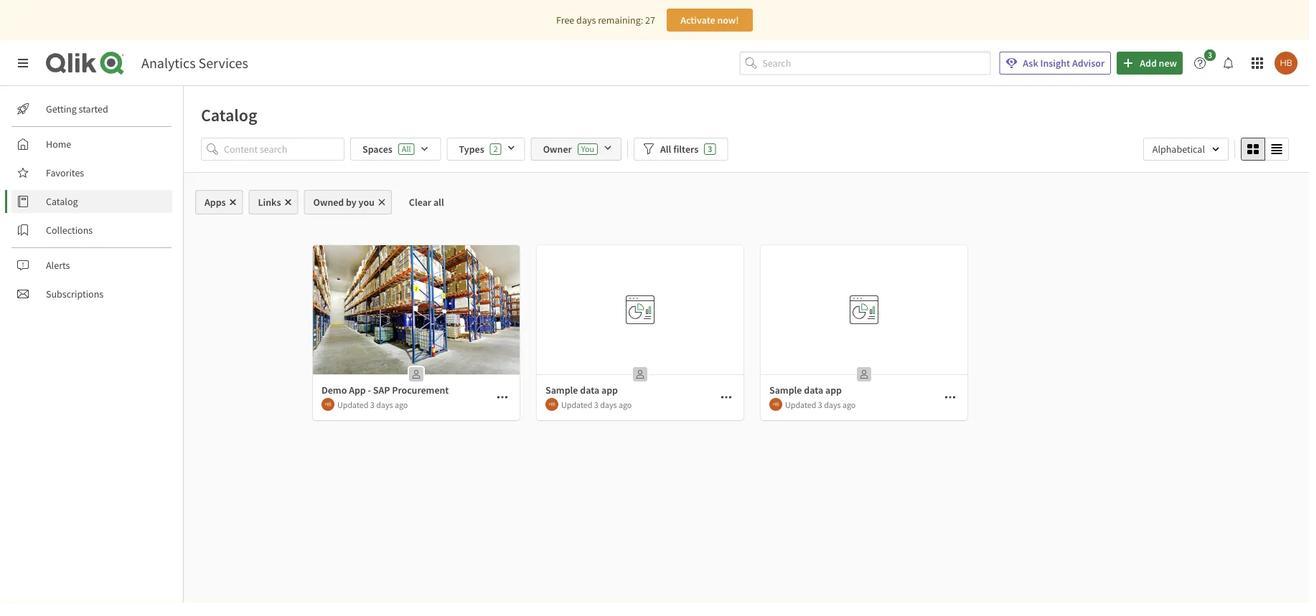 Task type: describe. For each thing, give the bounding box(es) containing it.
all for all
[[402, 144, 411, 155]]

qlik sense app image
[[313, 245, 520, 375]]

insight
[[1040, 57, 1070, 70]]

1 ago from the left
[[395, 399, 408, 410]]

alerts link
[[11, 254, 172, 277]]

Search text field
[[762, 51, 991, 75]]

3 inside filters region
[[708, 144, 712, 155]]

all filters
[[660, 143, 699, 156]]

updated 3 days ago for demo app - sap procurement more actions icon's personal element
[[337, 399, 408, 410]]

demo
[[322, 384, 347, 397]]

sample data app for more actions image
[[546, 384, 618, 397]]

sample data app for more actions icon associated with sample data app
[[769, 384, 842, 397]]

all
[[433, 196, 444, 209]]

ask insight advisor button
[[999, 52, 1111, 75]]

howard brown element for demo app - sap procurement more actions icon's personal element
[[322, 398, 334, 411]]

app
[[349, 384, 366, 397]]

updated for more actions icon associated with sample data app's personal element
[[785, 399, 816, 410]]

Content search text field
[[224, 138, 345, 161]]

types
[[459, 143, 484, 156]]

analytics services
[[141, 54, 248, 72]]

by
[[346, 196, 357, 209]]

searchbar element
[[740, 51, 991, 75]]

filters
[[673, 143, 699, 156]]

3 inside dropdown button
[[1208, 50, 1212, 61]]

you
[[581, 144, 594, 155]]

advisor
[[1072, 57, 1105, 70]]

services
[[198, 54, 248, 72]]

howard brown image for sample data app
[[769, 398, 782, 411]]

Alphabetical field
[[1143, 138, 1229, 161]]

getting
[[46, 103, 77, 116]]

2
[[494, 144, 498, 155]]

subscriptions
[[46, 288, 104, 301]]

personal element for more actions image
[[629, 363, 652, 386]]

add new
[[1140, 57, 1177, 70]]

days for personal element for more actions image
[[600, 399, 617, 410]]

days for more actions icon associated with sample data app's personal element
[[824, 399, 841, 410]]

add new button
[[1117, 52, 1183, 75]]

ask
[[1023, 57, 1038, 70]]

all for all filters
[[660, 143, 671, 156]]

owned
[[313, 196, 344, 209]]

more actions image
[[721, 392, 732, 403]]

activate
[[681, 14, 715, 27]]

free
[[556, 14, 574, 27]]

remaining:
[[598, 14, 643, 27]]

getting started link
[[11, 98, 172, 121]]

3 for demo app - sap procurement more actions icon's personal element
[[370, 399, 375, 410]]

owned by you button
[[304, 190, 392, 215]]



Task type: locate. For each thing, give the bounding box(es) containing it.
1 vertical spatial catalog
[[46, 195, 78, 208]]

favorites link
[[11, 162, 172, 184]]

personal element
[[405, 363, 428, 386], [629, 363, 652, 386], [853, 363, 876, 386]]

sample
[[546, 384, 578, 397], [769, 384, 802, 397]]

3 for more actions icon associated with sample data app's personal element
[[818, 399, 822, 410]]

1 horizontal spatial updated 3 days ago
[[561, 399, 632, 410]]

-
[[368, 384, 371, 397]]

app
[[601, 384, 618, 397], [825, 384, 842, 397]]

0 horizontal spatial all
[[402, 144, 411, 155]]

catalog
[[201, 104, 257, 126], [46, 195, 78, 208]]

more actions image for demo app - sap procurement
[[497, 392, 508, 403]]

1 horizontal spatial updated
[[561, 399, 592, 410]]

1 howard brown image from the left
[[322, 398, 334, 411]]

1 updated 3 days ago from the left
[[337, 399, 408, 410]]

now!
[[717, 14, 739, 27]]

updated 3 days ago for more actions icon associated with sample data app's personal element
[[785, 399, 856, 410]]

free days remaining: 27
[[556, 14, 655, 27]]

3
[[1208, 50, 1212, 61], [708, 144, 712, 155], [370, 399, 375, 410], [594, 399, 598, 410], [818, 399, 822, 410]]

updated 3 days ago for personal element for more actions image
[[561, 399, 632, 410]]

close sidebar menu image
[[17, 57, 29, 69]]

0 horizontal spatial howard brown image
[[322, 398, 334, 411]]

howard brown image down demo
[[322, 398, 334, 411]]

ago
[[395, 399, 408, 410], [619, 399, 632, 410], [843, 399, 856, 410]]

1 vertical spatial howard brown image
[[546, 398, 558, 411]]

howard brown image
[[1275, 52, 1298, 75], [546, 398, 558, 411]]

3 personal element from the left
[[853, 363, 876, 386]]

0 horizontal spatial updated 3 days ago
[[337, 399, 408, 410]]

owned by you
[[313, 196, 375, 209]]

personal element for demo app - sap procurement more actions icon
[[405, 363, 428, 386]]

0 horizontal spatial app
[[601, 384, 618, 397]]

2 data from the left
[[804, 384, 823, 397]]

0 horizontal spatial ago
[[395, 399, 408, 410]]

1 app from the left
[[601, 384, 618, 397]]

switch view group
[[1241, 138, 1289, 161]]

2 updated 3 days ago from the left
[[561, 399, 632, 410]]

sample data app
[[546, 384, 618, 397], [769, 384, 842, 397]]

0 horizontal spatial personal element
[[405, 363, 428, 386]]

1 howard brown element from the left
[[322, 398, 334, 411]]

0 horizontal spatial sample data app
[[546, 384, 618, 397]]

started
[[79, 103, 108, 116]]

catalog down services
[[201, 104, 257, 126]]

procurement
[[392, 384, 449, 397]]

3 ago from the left
[[843, 399, 856, 410]]

home link
[[11, 133, 172, 156]]

3 for personal element for more actions image
[[594, 399, 598, 410]]

2 app from the left
[[825, 384, 842, 397]]

0 vertical spatial howard brown image
[[1275, 52, 1298, 75]]

activate now! link
[[667, 9, 753, 32]]

personal element for more actions icon associated with sample data app
[[853, 363, 876, 386]]

3 button
[[1189, 50, 1220, 75]]

0 horizontal spatial howard brown image
[[546, 398, 558, 411]]

0 vertical spatial catalog
[[201, 104, 257, 126]]

0 horizontal spatial data
[[580, 384, 599, 397]]

analytics
[[141, 54, 196, 72]]

1 horizontal spatial sample data app
[[769, 384, 842, 397]]

apps button
[[195, 190, 243, 215]]

2 horizontal spatial ago
[[843, 399, 856, 410]]

alerts
[[46, 259, 70, 272]]

1 horizontal spatial app
[[825, 384, 842, 397]]

2 more actions image from the left
[[945, 392, 956, 403]]

2 updated from the left
[[561, 399, 592, 410]]

2 howard brown image from the left
[[769, 398, 782, 411]]

spaces
[[362, 143, 393, 156]]

owner
[[543, 143, 572, 156]]

collections
[[46, 224, 93, 237]]

1 personal element from the left
[[405, 363, 428, 386]]

howard brown image right more actions image
[[769, 398, 782, 411]]

clear
[[409, 196, 431, 209]]

more actions image for sample data app
[[945, 392, 956, 403]]

0 horizontal spatial more actions image
[[497, 392, 508, 403]]

updated for personal element for more actions image
[[561, 399, 592, 410]]

2 sample from the left
[[769, 384, 802, 397]]

catalog inside 'link'
[[46, 195, 78, 208]]

app for personal element for more actions image
[[601, 384, 618, 397]]

alphabetical
[[1153, 143, 1205, 156]]

apps
[[205, 196, 226, 209]]

2 horizontal spatial updated 3 days ago
[[785, 399, 856, 410]]

1 sample from the left
[[546, 384, 578, 397]]

favorites
[[46, 167, 84, 179]]

catalog link
[[11, 190, 172, 213]]

2 sample data app from the left
[[769, 384, 842, 397]]

all
[[660, 143, 671, 156], [402, 144, 411, 155]]

27
[[645, 14, 655, 27]]

data
[[580, 384, 599, 397], [804, 384, 823, 397]]

2 horizontal spatial howard brown element
[[769, 398, 782, 411]]

1 updated from the left
[[337, 399, 369, 410]]

2 howard brown element from the left
[[546, 398, 558, 411]]

2 personal element from the left
[[629, 363, 652, 386]]

howard brown element for personal element for more actions image
[[546, 398, 558, 411]]

howard brown image for demo app - sap procurement
[[322, 398, 334, 411]]

updated for demo app - sap procurement more actions icon's personal element
[[337, 399, 369, 410]]

updated
[[337, 399, 369, 410], [561, 399, 592, 410], [785, 399, 816, 410]]

1 horizontal spatial howard brown image
[[1275, 52, 1298, 75]]

3 howard brown element from the left
[[769, 398, 782, 411]]

howard brown element for more actions icon associated with sample data app's personal element
[[769, 398, 782, 411]]

1 horizontal spatial personal element
[[629, 363, 652, 386]]

demo app - sap procurement
[[322, 384, 449, 397]]

1 horizontal spatial all
[[660, 143, 671, 156]]

0 horizontal spatial updated
[[337, 399, 369, 410]]

days
[[576, 14, 596, 27], [376, 399, 393, 410], [600, 399, 617, 410], [824, 399, 841, 410]]

0 horizontal spatial sample
[[546, 384, 578, 397]]

collections link
[[11, 219, 172, 242]]

clear all
[[409, 196, 444, 209]]

updated 3 days ago
[[337, 399, 408, 410], [561, 399, 632, 410], [785, 399, 856, 410]]

ask insight advisor
[[1023, 57, 1105, 70]]

you
[[359, 196, 375, 209]]

3 updated from the left
[[785, 399, 816, 410]]

new
[[1159, 57, 1177, 70]]

analytics services element
[[141, 54, 248, 72]]

more actions image
[[497, 392, 508, 403], [945, 392, 956, 403]]

3 updated 3 days ago from the left
[[785, 399, 856, 410]]

howard brown image
[[322, 398, 334, 411], [769, 398, 782, 411]]

1 sample data app from the left
[[546, 384, 618, 397]]

1 horizontal spatial sample
[[769, 384, 802, 397]]

subscriptions link
[[11, 283, 172, 306]]

howard brown element
[[322, 398, 334, 411], [546, 398, 558, 411], [769, 398, 782, 411]]

1 data from the left
[[580, 384, 599, 397]]

1 horizontal spatial catalog
[[201, 104, 257, 126]]

0 horizontal spatial catalog
[[46, 195, 78, 208]]

0 horizontal spatial howard brown element
[[322, 398, 334, 411]]

links
[[258, 196, 281, 209]]

navigation pane element
[[0, 92, 183, 312]]

1 horizontal spatial howard brown element
[[546, 398, 558, 411]]

days for demo app - sap procurement more actions icon's personal element
[[376, 399, 393, 410]]

sap
[[373, 384, 390, 397]]

1 horizontal spatial data
[[804, 384, 823, 397]]

add
[[1140, 57, 1157, 70]]

1 horizontal spatial more actions image
[[945, 392, 956, 403]]

2 horizontal spatial updated
[[785, 399, 816, 410]]

getting started
[[46, 103, 108, 116]]

2 ago from the left
[[619, 399, 632, 410]]

home
[[46, 138, 71, 151]]

2 horizontal spatial personal element
[[853, 363, 876, 386]]

all right spaces on the top left of page
[[402, 144, 411, 155]]

activate now!
[[681, 14, 739, 27]]

1 horizontal spatial howard brown image
[[769, 398, 782, 411]]

clear all button
[[398, 190, 456, 215]]

1 horizontal spatial ago
[[619, 399, 632, 410]]

links button
[[249, 190, 298, 215]]

app for more actions icon associated with sample data app's personal element
[[825, 384, 842, 397]]

all left filters
[[660, 143, 671, 156]]

filters region
[[184, 135, 1309, 172]]

1 more actions image from the left
[[497, 392, 508, 403]]

catalog down favorites
[[46, 195, 78, 208]]



Task type: vqa. For each thing, say whether or not it's contained in the screenshot.
More Actions icon
yes



